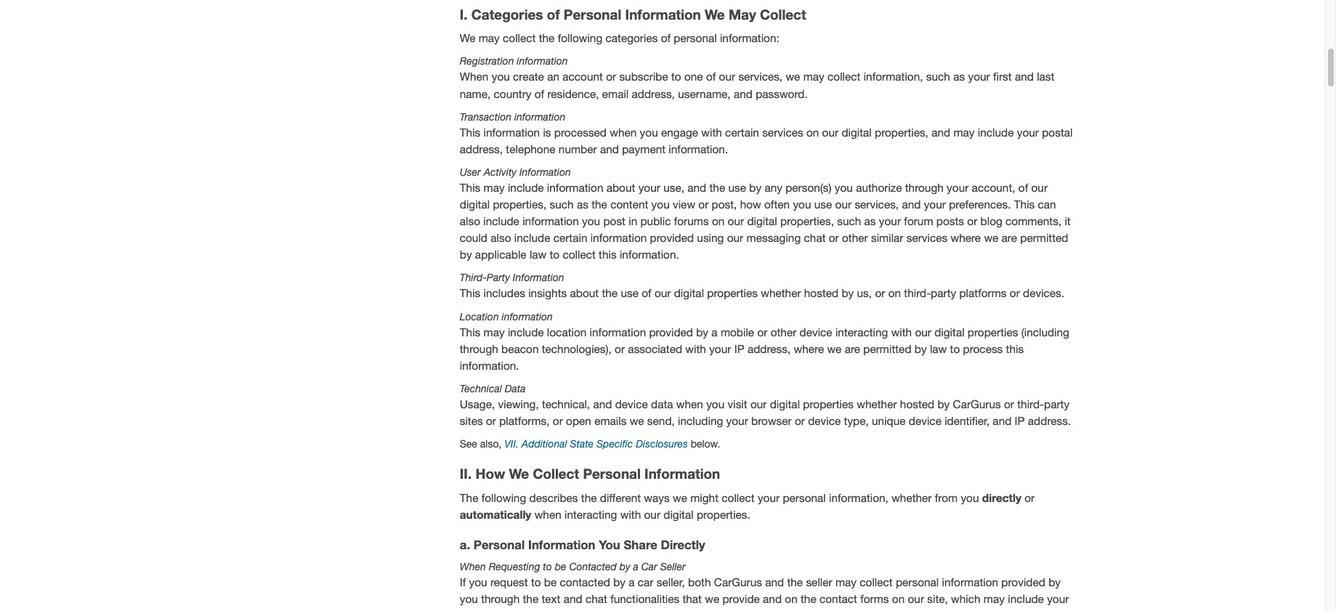 Task type: locate. For each thing, give the bounding box(es) containing it.
information down number
[[547, 181, 604, 194]]

by
[[750, 181, 762, 194], [460, 248, 472, 261], [842, 287, 854, 300], [697, 325, 709, 338], [915, 342, 927, 355], [938, 398, 950, 411], [620, 561, 631, 573], [614, 576, 626, 589], [1049, 576, 1061, 589]]

0 horizontal spatial postal
[[570, 609, 601, 611]]

location
[[460, 311, 499, 322]]

ip left address.
[[1015, 414, 1025, 427]]

to left process
[[950, 342, 960, 355]]

0 horizontal spatial properties,
[[493, 198, 547, 211]]

similar
[[872, 231, 904, 244]]

1 vertical spatial contact
[[860, 609, 898, 611]]

0 horizontal spatial hosted
[[805, 287, 839, 300]]

services,
[[739, 70, 783, 83], [855, 198, 899, 211]]

information down insights
[[502, 311, 553, 322]]

0 vertical spatial following
[[558, 32, 603, 45]]

whether inside the following describes the different ways we might collect your personal information, whether   from you directly or automatically when interacting with our   digital properties.
[[892, 491, 932, 504]]

third- up address.
[[1018, 398, 1045, 411]]

0 vertical spatial car
[[638, 576, 654, 589]]

permitted inside location information this may include location information provided by a mobile or other device interacting with our   digital properties (including through beacon technologies), or associated with your ip address,   where we are permitted by law to process this information.
[[864, 342, 912, 355]]

include up purchase
[[1008, 593, 1044, 606]]

you down person(s) on the right top of page
[[793, 198, 812, 211]]

2 vertical spatial such
[[838, 215, 862, 228]]

when down describes
[[535, 508, 562, 521]]

certain down the username,
[[726, 126, 760, 139]]

your left first
[[969, 70, 991, 83]]

or inside registration information when you create an account or subscribe to one of our services, we may collect information,   such as your first and last name, country of residence, email address, username, and password.
[[606, 70, 616, 83]]

0 horizontal spatial we
[[460, 32, 476, 45]]

0 vertical spatial through
[[906, 181, 944, 194]]

0 vertical spatial contact
[[820, 593, 858, 606]]

1 vertical spatial interacting
[[565, 508, 617, 521]]

personal inside the following describes the different ways we might collect your personal information, whether   from you directly or automatically when interacting with our   digital properties.
[[783, 491, 826, 504]]

on down password.
[[807, 126, 819, 139]]

use
[[729, 181, 747, 194], [815, 198, 833, 211], [621, 287, 639, 300]]

1 horizontal spatial third-
[[1018, 398, 1045, 411]]

0 horizontal spatial this
[[599, 248, 617, 261]]

information down number
[[520, 166, 571, 178]]

address.
[[1028, 414, 1072, 427]]

your inside "transaction information this information is processed when you engage with certain services on our digital properties,   and may include your postal address, telephone number and payment information."
[[1017, 126, 1039, 139]]

be up the contacted in the left of the page
[[555, 561, 567, 573]]

to inside location information this may include location information provided by a mobile or other device interacting with our   digital properties (including through beacon technologies), or associated with your ip address,   where we are permitted by law to process this information.
[[950, 342, 960, 355]]

digital inside "transaction information this information is processed when you engage with certain services on our digital properties,   and may include your postal address, telephone number and payment information."
[[842, 126, 872, 139]]

chat inside when requesting to be contacted by a car seller if you request to be contacted by a car seller, both cargurus and the seller may collect personal   information provided by you through the text and chat functionalities that we provide and on the   contact forms on our site, which may include your name, email address, postal code, and telephone   number, so that the seller can contact you to consider a car purchase
[[586, 593, 608, 606]]

transaction information this information is processed when you engage with certain services on our digital properties,   and may include your postal address, telephone number and payment information.
[[460, 111, 1073, 155]]

this down third-
[[460, 287, 481, 300]]

0 horizontal spatial as
[[577, 198, 589, 211]]

other inside user activity information this may include information about your use, and the use by any person(s) you authorize through   your account, of our digital properties, such as the content you view or post, how often you use   our services, and your preferences. this can also include information you post in public forums on   our digital properties, such as your forum posts or blog comments, it could also include certain   information provided using our messaging chat or other similar services where we are permitted by   applicable law to collect this information.
[[842, 231, 868, 244]]

party left platforms
[[931, 287, 957, 300]]

forums
[[674, 215, 709, 228]]

such
[[927, 70, 951, 83], [550, 198, 574, 211], [838, 215, 862, 228]]

permitted inside user activity information this may include information about your use, and the use by any person(s) you authorize through   your account, of our digital properties, such as the content you view or post, how often you use   our services, and your preferences. this can also include information you post in public forums on   our digital properties, such as your forum posts or blog comments, it could also include certain   information provided using our messaging chat or other similar services where we are permitted by   applicable law to collect this information.
[[1021, 231, 1069, 244]]

hosted inside technical data usage, viewing, technical, and device data when you visit our digital properties whether hosted   by cargurus or third-party sites or platforms, or open emails we send, including your browser or   device type, unique device identifier, and ip address.
[[900, 398, 935, 411]]

using
[[697, 231, 724, 244]]

1 vertical spatial following
[[482, 491, 526, 504]]

information inside user activity information this may include information about your use, and the use by any person(s) you authorize through   your account, of our digital properties, such as the content you view or post, how often you use   our services, and your preferences. this can also include information you post in public forums on   our digital properties, such as your forum posts or blog comments, it could also include certain   information provided using our messaging chat or other similar services where we are permitted by   applicable law to collect this information.
[[520, 166, 571, 178]]

0 horizontal spatial third-
[[904, 287, 931, 300]]

can inside user activity information this may include information about your use, and the use by any person(s) you authorize through   your account, of our digital properties, such as the content you view or post, how often you use   our services, and your preferences. this can also include information you post in public forums on   our digital properties, such as your forum posts or blog comments, it could also include certain   information provided using our messaging chat or other similar services where we are permitted by   applicable law to collect this information.
[[1038, 198, 1057, 211]]

number
[[559, 142, 597, 155]]

include inside "transaction information this information is processed when you engage with certain services on our digital properties,   and may include your postal address, telephone number and payment information."
[[978, 126, 1014, 139]]

this down post
[[599, 248, 617, 261]]

postal inside when requesting to be contacted by a car seller if you request to be contacted by a car seller, both cargurus and the seller may collect personal   information provided by you through the text and chat functionalities that we provide and on the   contact forms on our site, which may include your name, email address, postal code, and telephone   number, so that the seller can contact you to consider a car purchase
[[570, 609, 601, 611]]

collect up describes
[[533, 466, 579, 482]]

2 vertical spatial when
[[535, 508, 562, 521]]

through inside when requesting to be contacted by a car seller if you request to be contacted by a car seller, both cargurus and the seller may collect personal   information provided by you through the text and chat functionalities that we provide and on the   contact forms on our site, which may include your name, email address, postal code, and telephone   number, so that the seller can contact you to consider a car purchase
[[481, 593, 520, 606]]

information up applicable
[[523, 215, 579, 228]]

party inside third-party information this includes insights about the use of our digital properties whether hosted by us, or on   third-party platforms or devices.
[[931, 287, 957, 300]]

certain inside user activity information this may include information about your use, and the use by any person(s) you authorize through   your account, of our digital properties, such as the content you view or post, how often you use   our services, and your preferences. this can also include information you post in public forums on   our digital properties, such as your forum posts or blog comments, it could also include certain   information provided using our messaging chat or other similar services where we are permitted by   applicable law to collect this information.
[[554, 231, 588, 244]]

hosted left us,
[[805, 287, 839, 300]]

to down requesting
[[531, 576, 541, 589]]

we inside technical data usage, viewing, technical, and device data when you visit our digital properties whether hosted   by cargurus or third-party sites or platforms, or open emails we send, including your browser or   device type, unique device identifier, and ip address.
[[630, 414, 644, 427]]

third- right us,
[[904, 287, 931, 300]]

interacting inside location information this may include location information provided by a mobile or other device interacting with our   digital properties (including through beacon technologies), or associated with your ip address,   where we are permitted by law to process this information.
[[836, 325, 889, 338]]

digital down ways
[[664, 508, 694, 521]]

your
[[969, 70, 991, 83], [1017, 126, 1039, 139], [639, 181, 661, 194], [947, 181, 969, 194], [924, 198, 946, 211], [879, 215, 901, 228], [710, 342, 732, 355], [727, 414, 749, 427], [758, 491, 780, 504], [1048, 593, 1070, 606]]

email down request
[[494, 609, 521, 611]]

information up an
[[517, 56, 568, 67]]

0 vertical spatial services
[[763, 126, 804, 139]]

information inside registration information when you create an account or subscribe to one of our services, we may collect information,   such as your first and last name, country of residence, email address, username, and password.
[[517, 56, 568, 67]]

0 vertical spatial services,
[[739, 70, 783, 83]]

0 vertical spatial party
[[931, 287, 957, 300]]

1 vertical spatial use
[[815, 198, 833, 211]]

postal inside "transaction information this information is processed when you engage with certain services on our digital properties,   and may include your postal address, telephone number and payment information."
[[1043, 126, 1073, 139]]

of inside third-party information this includes insights about the use of our digital properties whether hosted by us, or on   third-party platforms or devices.
[[642, 287, 652, 300]]

law inside location information this may include location information provided by a mobile or other device interacting with our   digital properties (including through beacon technologies), or associated with your ip address,   where we are permitted by law to process this information.
[[930, 342, 947, 355]]

about inside user activity information this may include information about your use, and the use by any person(s) you authorize through   your account, of our digital properties, such as the content you view or post, how often you use   our services, and your preferences. this can also include information you post in public forums on   our digital properties, such as your forum posts or blog comments, it could also include certain   information provided using our messaging chat or other similar services where we are permitted by   applicable law to collect this information.
[[607, 181, 636, 194]]

properties, inside "transaction information this information is processed when you engage with certain services on our digital properties,   and may include your postal address, telephone number and payment information."
[[875, 126, 929, 139]]

0 horizontal spatial when
[[535, 508, 562, 521]]

services down "forum"
[[907, 231, 948, 244]]

a right consider
[[982, 609, 988, 611]]

when down registration
[[460, 70, 489, 83]]

use down person(s) on the right top of page
[[815, 198, 833, 211]]

your up preferences.
[[947, 181, 969, 194]]

cargurus up provide
[[714, 576, 762, 589]]

party for or
[[1045, 398, 1070, 411]]

1 horizontal spatial where
[[951, 231, 981, 244]]

telephone inside "transaction information this information is processed when you engage with certain services on our digital properties,   and may include your postal address, telephone number and payment information."
[[506, 142, 556, 155]]

device down third-party information this includes insights about the use of our digital properties whether hosted by us, or on   third-party platforms or devices.
[[800, 325, 833, 338]]

user activity information this may include information about your use, and the use by any person(s) you authorize through   your account, of our digital properties, such as the content you view or post, how often you use   our services, and your preferences. this can also include information you post in public forums on   our digital properties, such as your forum posts or blog comments, it could also include certain   information provided using our messaging chat or other similar services where we are permitted by   applicable law to collect this information.
[[460, 166, 1071, 261]]

1 horizontal spatial certain
[[726, 126, 760, 139]]

by up identifier,
[[938, 398, 950, 411]]

address, down text
[[524, 609, 567, 611]]

address, inside registration information when you create an account or subscribe to one of our services, we may collect information,   such as your first and last name, country of residence, email address, username, and password.
[[632, 87, 675, 100]]

0 vertical spatial collect
[[760, 6, 807, 22]]

automatically
[[460, 508, 532, 521]]

use inside third-party information this includes insights about the use of our digital properties whether hosted by us, or on   third-party platforms or devices.
[[621, 287, 639, 300]]

your down last
[[1017, 126, 1039, 139]]

cargurus up identifier,
[[953, 398, 1001, 411]]

1 vertical spatial properties
[[968, 325, 1019, 338]]

1 vertical spatial whether
[[857, 398, 897, 411]]

1 horizontal spatial postal
[[1043, 126, 1073, 139]]

1 horizontal spatial law
[[930, 342, 947, 355]]

other
[[842, 231, 868, 244], [771, 325, 797, 338]]

2 vertical spatial whether
[[892, 491, 932, 504]]

1 horizontal spatial chat
[[804, 231, 826, 244]]

2 horizontal spatial we
[[705, 6, 725, 22]]

chat right "messaging"
[[804, 231, 826, 244]]

0 vertical spatial we
[[705, 6, 725, 22]]

vii. additional state specific disclosures link
[[505, 438, 688, 450]]

law
[[530, 248, 547, 261], [930, 342, 947, 355]]

name, down if
[[460, 609, 491, 611]]

also
[[460, 215, 480, 228], [491, 231, 511, 244]]

activity
[[484, 166, 517, 178]]

ip inside location information this may include location information provided by a mobile or other device interacting with our   digital properties (including through beacon technologies), or associated with your ip address,   where we are permitted by law to process this information.
[[735, 342, 745, 355]]

0 horizontal spatial collect
[[533, 466, 579, 482]]

0 vertical spatial when
[[610, 126, 637, 139]]

1 vertical spatial postal
[[570, 609, 601, 611]]

2 horizontal spatial use
[[815, 198, 833, 211]]

collect
[[760, 6, 807, 22], [533, 466, 579, 482]]

also up could at the left of page
[[460, 215, 480, 228]]

1 vertical spatial ip
[[1015, 414, 1025, 427]]

1 vertical spatial this
[[1006, 342, 1024, 355]]

we inside registration information when you create an account or subscribe to one of our services, we may collect information,   such as your first and last name, country of residence, email address, username, and password.
[[786, 70, 801, 83]]

describes
[[530, 491, 578, 504]]

1 vertical spatial we
[[460, 32, 476, 45]]

third- inside technical data usage, viewing, technical, and device data when you visit our digital properties whether hosted   by cargurus or third-party sites or platforms, or open emails we send, including your browser or   device type, unique device identifier, and ip address.
[[1018, 398, 1045, 411]]

your inside when requesting to be contacted by a car seller if you request to be contacted by a car seller, both cargurus and the seller may collect personal   information provided by you through the text and chat functionalities that we provide and on the   contact forms on our site, which may include your name, email address, postal code, and telephone   number, so that the seller can contact you to consider a car purchase
[[1048, 593, 1070, 606]]

this inside location information this may include location information provided by a mobile or other device interacting with our   digital properties (including through beacon technologies), or associated with your ip address,   where we are permitted by law to process this information.
[[1006, 342, 1024, 355]]

0 vertical spatial ip
[[735, 342, 745, 355]]

when inside the following describes the different ways we might collect your personal information, whether   from you directly or automatically when interacting with our   digital properties.
[[535, 508, 562, 521]]

might
[[691, 491, 719, 504]]

0 vertical spatial email
[[602, 87, 629, 100]]

0 horizontal spatial ip
[[735, 342, 745, 355]]

1 horizontal spatial cargurus
[[953, 398, 1001, 411]]

public
[[641, 215, 671, 228]]

0 vertical spatial can
[[1038, 198, 1057, 211]]

2 vertical spatial properties,
[[781, 215, 834, 228]]

0 vertical spatial name,
[[460, 87, 491, 100]]

to up insights
[[550, 248, 560, 261]]

where up technical data usage, viewing, technical, and device data when you visit our digital properties whether hosted   by cargurus or third-party sites or platforms, or open emails we send, including your browser or   device type, unique device identifier, and ip address.
[[794, 342, 824, 355]]

collect inside user activity information this may include information about your use, and the use by any person(s) you authorize through   your account, of our digital properties, such as the content you view or post, how often you use   our services, and your preferences. this can also include information you post in public forums on   our digital properties, such as your forum posts or blog comments, it could also include certain   information provided using our messaging chat or other similar services where we are permitted by   applicable law to collect this information.
[[563, 248, 596, 261]]

hosted up unique
[[900, 398, 935, 411]]

0 vertical spatial hosted
[[805, 287, 839, 300]]

law inside user activity information this may include information about your use, and the use by any person(s) you authorize through   your account, of our digital properties, such as the content you view or post, how often you use   our services, and your preferences. this can also include information you post in public forums on   our digital properties, such as your forum posts or blog comments, it could also include certain   information provided using our messaging chat or other similar services where we are permitted by   applicable law to collect this information.
[[530, 248, 547, 261]]

0 horizontal spatial contact
[[820, 593, 858, 606]]

contacted
[[569, 561, 617, 573]]

of
[[547, 6, 560, 22], [661, 32, 671, 45], [706, 70, 716, 83], [535, 87, 545, 100], [1019, 181, 1029, 194], [642, 287, 652, 300]]

0 horizontal spatial services,
[[739, 70, 783, 83]]

where inside location information this may include location information provided by a mobile or other device interacting with our   digital properties (including through beacon technologies), or associated with your ip address,   where we are permitted by law to process this information.
[[794, 342, 824, 355]]

1 vertical spatial information.
[[620, 248, 679, 261]]

postal
[[1043, 126, 1073, 139], [570, 609, 601, 611]]

permitted down the comments,
[[1021, 231, 1069, 244]]

2 vertical spatial use
[[621, 287, 639, 300]]

one
[[685, 70, 703, 83]]

0 horizontal spatial can
[[839, 609, 857, 611]]

1 horizontal spatial collect
[[760, 6, 807, 22]]

1 horizontal spatial about
[[607, 181, 636, 194]]

collect inside when requesting to be contacted by a car seller if you request to be contacted by a car seller, both cargurus and the seller may collect personal   information provided by you through the text and chat functionalities that we provide and on the   contact forms on our site, which may include your name, email address, postal code, and telephone   number, so that the seller can contact you to consider a car purchase
[[860, 576, 893, 589]]

law right applicable
[[530, 248, 547, 261]]

be
[[555, 561, 567, 573], [544, 576, 557, 589]]

digital down using
[[674, 287, 704, 300]]

postal down the contacted in the left of the page
[[570, 609, 601, 611]]

0 vertical spatial information,
[[864, 70, 924, 83]]

2 horizontal spatial such
[[927, 70, 951, 83]]

0 horizontal spatial permitted
[[864, 342, 912, 355]]

about up content
[[607, 181, 636, 194]]

contacted
[[560, 576, 610, 589]]

1 name, from the top
[[460, 87, 491, 100]]

1 vertical spatial cargurus
[[714, 576, 762, 589]]

disclosures
[[636, 438, 688, 450]]

2 vertical spatial provided
[[1002, 576, 1046, 589]]

additional
[[522, 438, 567, 450]]

information. down public
[[620, 248, 679, 261]]

1 horizontal spatial personal
[[783, 491, 826, 504]]

address, down mobile
[[748, 342, 791, 355]]

1 vertical spatial car
[[991, 609, 1007, 611]]

digital inside the following describes the different ways we might collect your personal information, whether   from you directly or automatically when interacting with our   digital properties.
[[664, 508, 694, 521]]

1 vertical spatial such
[[550, 198, 574, 211]]

properties,
[[875, 126, 929, 139], [493, 198, 547, 211], [781, 215, 834, 228]]

telephone down the is
[[506, 142, 556, 155]]

including
[[678, 414, 723, 427]]

1 vertical spatial when
[[460, 561, 486, 573]]

third- for on
[[904, 287, 931, 300]]

you inside technical data usage, viewing, technical, and device data when you visit our digital properties whether hosted   by cargurus or third-party sites or platforms, or open emails we send, including your browser or   device type, unique device identifier, and ip address.
[[707, 398, 725, 411]]

properties
[[708, 287, 758, 300], [968, 325, 1019, 338], [803, 398, 854, 411]]

our inside "transaction information this information is processed when you engage with certain services on our digital properties,   and may include your postal address, telephone number and payment information."
[[823, 126, 839, 139]]

whether up location information this may include location information provided by a mobile or other device interacting with our   digital properties (including through beacon technologies), or associated with your ip address,   where we are permitted by law to process this information.
[[761, 287, 801, 300]]

where down posts on the top
[[951, 231, 981, 244]]

information
[[517, 56, 568, 67], [515, 111, 566, 123], [484, 126, 540, 139], [547, 181, 604, 194], [523, 215, 579, 228], [591, 231, 647, 244], [502, 311, 553, 322], [590, 325, 646, 338], [942, 576, 999, 589]]

permitted down us,
[[864, 342, 912, 355]]

technical
[[460, 383, 502, 395]]

can
[[1038, 198, 1057, 211], [839, 609, 857, 611]]

cargurus inside when requesting to be contacted by a car seller if you request to be contacted by a car seller, both cargurus and the seller may collect personal   information provided by you through the text and chat functionalities that we provide and on the   contact forms on our site, which may include your name, email address, postal code, and telephone   number, so that the seller can contact you to consider a car purchase
[[714, 576, 762, 589]]

the
[[539, 32, 555, 45], [710, 181, 726, 194], [592, 198, 608, 211], [602, 287, 618, 300], [581, 491, 597, 504], [788, 576, 803, 589], [523, 593, 539, 606], [801, 593, 817, 606], [791, 609, 806, 611]]

when up if
[[460, 561, 486, 573]]

0 vertical spatial telephone
[[506, 142, 556, 155]]

about right insights
[[570, 287, 599, 300]]

properties, up authorize
[[875, 126, 929, 139]]

by up how
[[750, 181, 762, 194]]

our inside third-party information this includes insights about the use of our digital properties whether hosted by us, or on   third-party platforms or devices.
[[655, 287, 671, 300]]

username,
[[678, 87, 731, 100]]

the following describes the different ways we might collect your personal information, whether   from you directly or automatically when interacting with our   digital properties.
[[460, 491, 1035, 521]]

if
[[460, 576, 466, 589]]

properties inside third-party information this includes insights about the use of our digital properties whether hosted by us, or on   third-party platforms or devices.
[[708, 287, 758, 300]]

directly
[[661, 538, 706, 552]]

0 vertical spatial use
[[729, 181, 747, 194]]

0 vertical spatial also
[[460, 215, 480, 228]]

we inside when requesting to be contacted by a car seller if you request to be contacted by a car seller, both cargurus and the seller may collect personal   information provided by you through the text and chat functionalities that we provide and on the   contact forms on our site, which may include your name, email address, postal code, and telephone   number, so that the seller can contact you to consider a car purchase
[[705, 593, 720, 606]]

of inside user activity information this may include information about your use, and the use by any person(s) you authorize through   your account, of our digital properties, such as the content you view or post, how often you use   our services, and your preferences. this can also include information you post in public forums on   our digital properties, such as your forum posts or blog comments, it could also include certain   information provided using our messaging chat or other similar services where we are permitted by   applicable law to collect this information.
[[1019, 181, 1029, 194]]

the
[[460, 491, 479, 504]]

1 vertical spatial hosted
[[900, 398, 935, 411]]

whether left the from
[[892, 491, 932, 504]]

information up which
[[942, 576, 999, 589]]

0 vertical spatial where
[[951, 231, 981, 244]]

categories
[[472, 6, 543, 22]]

use up associated at the bottom
[[621, 287, 639, 300]]

party for on
[[931, 287, 957, 300]]

through up "forum"
[[906, 181, 944, 194]]

address, up user
[[460, 142, 503, 155]]

interacting
[[836, 325, 889, 338], [565, 508, 617, 521]]

use up post,
[[729, 181, 747, 194]]

are down us,
[[845, 342, 861, 355]]

1 horizontal spatial telephone
[[657, 609, 707, 611]]

where
[[951, 231, 981, 244], [794, 342, 824, 355]]

as left first
[[954, 70, 965, 83]]

registration information when you create an account or subscribe to one of our services, we may collect information,   such as your first and last name, country of residence, email address, username, and password.
[[460, 56, 1055, 100]]

0 vertical spatial cargurus
[[953, 398, 1001, 411]]

properties up mobile
[[708, 287, 758, 300]]

0 vertical spatial such
[[927, 70, 951, 83]]

properties, down person(s) on the right top of page
[[781, 215, 834, 228]]

this inside third-party information this includes insights about the use of our digital properties whether hosted by us, or on   third-party platforms or devices.
[[460, 287, 481, 300]]

1 horizontal spatial permitted
[[1021, 231, 1069, 244]]

by up code,
[[614, 576, 626, 589]]

such down number
[[550, 198, 574, 211]]

contact down forms
[[860, 609, 898, 611]]

1 vertical spatial other
[[771, 325, 797, 338]]

on inside user activity information this may include information about your use, and the use by any person(s) you authorize through   your account, of our digital properties, such as the content you view or post, how often you use   our services, and your preferences. this can also include information you post in public forums on   our digital properties, such as your forum posts or blog comments, it could also include certain   information provided using our messaging chat or other similar services where we are permitted by   applicable law to collect this information.
[[712, 215, 725, 228]]

0 horizontal spatial telephone
[[506, 142, 556, 155]]

we inside user activity information this may include information about your use, and the use by any person(s) you authorize through   your account, of our digital properties, such as the content you view or post, how often you use   our services, and your preferences. this can also include information you post in public forums on   our digital properties, such as your forum posts or blog comments, it could also include certain   information provided using our messaging chat or other similar services where we are permitted by   applicable law to collect this information.
[[984, 231, 999, 244]]

through inside location information this may include location information provided by a mobile or other device interacting with our   digital properties (including through beacon technologies), or associated with your ip address,   where we are permitted by law to process this information.
[[460, 342, 499, 355]]

to
[[672, 70, 682, 83], [550, 248, 560, 261], [950, 342, 960, 355], [543, 561, 552, 573], [531, 576, 541, 589], [923, 609, 933, 611]]

password.
[[756, 87, 808, 100]]

visit
[[728, 398, 748, 411]]

as inside registration information when you create an account or subscribe to one of our services, we may collect information,   such as your first and last name, country of residence, email address, username, and password.
[[954, 70, 965, 83]]

personal up we may collect the following categories of personal information: in the top of the page
[[564, 6, 622, 22]]

personal
[[674, 32, 717, 45], [783, 491, 826, 504], [896, 576, 939, 589]]

whether up unique
[[857, 398, 897, 411]]

digital
[[842, 126, 872, 139], [460, 198, 490, 211], [748, 215, 778, 228], [674, 287, 704, 300], [935, 325, 965, 338], [770, 398, 800, 411], [664, 508, 694, 521]]

to inside registration information when you create an account or subscribe to one of our services, we may collect information,   such as your first and last name, country of residence, email address, username, and password.
[[672, 70, 682, 83]]

information down transaction
[[484, 126, 540, 139]]

1 vertical spatial provided
[[649, 325, 693, 338]]

when inside "transaction information this information is processed when you engage with certain services on our digital properties,   and may include your postal address, telephone number and payment information."
[[610, 126, 637, 139]]

and
[[1015, 70, 1034, 83], [734, 87, 753, 100], [932, 126, 951, 139], [600, 142, 619, 155], [688, 181, 707, 194], [902, 198, 921, 211], [593, 398, 612, 411], [993, 414, 1012, 427], [766, 576, 784, 589], [564, 593, 583, 606], [763, 593, 782, 606], [635, 609, 654, 611]]

chat down the contacted in the left of the page
[[586, 593, 608, 606]]

2 name, from the top
[[460, 609, 491, 611]]

as up similar
[[865, 215, 876, 228]]

your down visit
[[727, 414, 749, 427]]

telephone
[[506, 142, 556, 155], [657, 609, 707, 611]]

2 horizontal spatial properties
[[968, 325, 1019, 338]]

services
[[763, 126, 804, 139], [907, 231, 948, 244]]

your inside technical data usage, viewing, technical, and device data when you visit our digital properties whether hosted   by cargurus or third-party sites or platforms, or open emails we send, including your browser or   device type, unique device identifier, and ip address.
[[727, 414, 749, 427]]

digital inside technical data usage, viewing, technical, and device data when you visit our digital properties whether hosted   by cargurus or third-party sites or platforms, or open emails we send, including your browser or   device type, unique device identifier, and ip address.
[[770, 398, 800, 411]]

information. down engage
[[669, 142, 729, 155]]

our
[[719, 70, 736, 83], [823, 126, 839, 139], [1032, 181, 1048, 194], [836, 198, 852, 211], [728, 215, 744, 228], [727, 231, 744, 244], [655, 287, 671, 300], [915, 325, 932, 338], [751, 398, 767, 411], [644, 508, 661, 521], [908, 593, 925, 606]]

it
[[1065, 215, 1071, 228]]

2 vertical spatial as
[[865, 215, 876, 228]]

associated
[[628, 342, 683, 355]]

a
[[712, 325, 718, 338], [634, 561, 639, 573], [629, 576, 635, 589], [982, 609, 988, 611]]

1 vertical spatial where
[[794, 342, 824, 355]]

we
[[705, 6, 725, 22], [460, 32, 476, 45], [509, 466, 529, 482]]

car
[[638, 576, 654, 589], [991, 609, 1007, 611]]

other left similar
[[842, 231, 868, 244]]

0 vertical spatial chat
[[804, 231, 826, 244]]

1 when from the top
[[460, 70, 489, 83]]

0 horizontal spatial also
[[460, 215, 480, 228]]

address,
[[632, 87, 675, 100], [460, 142, 503, 155], [748, 342, 791, 355], [524, 609, 567, 611]]

forms
[[861, 593, 889, 606]]

1 vertical spatial services,
[[855, 198, 899, 211]]

ip down mobile
[[735, 342, 745, 355]]

or
[[606, 70, 616, 83], [699, 198, 709, 211], [968, 215, 978, 228], [829, 231, 839, 244], [875, 287, 886, 300], [1010, 287, 1020, 300], [758, 325, 768, 338], [615, 342, 625, 355], [1005, 398, 1015, 411], [486, 414, 496, 427], [553, 414, 563, 427], [795, 414, 805, 427], [1025, 491, 1035, 504]]

this up the comments,
[[1015, 198, 1035, 211]]

that right so
[[768, 609, 788, 611]]

0 horizontal spatial other
[[771, 325, 797, 338]]

comments,
[[1006, 215, 1062, 228]]

1 horizontal spatial as
[[865, 215, 876, 228]]

with
[[702, 126, 722, 139], [892, 325, 912, 338], [686, 342, 706, 355], [621, 508, 641, 521]]

information. inside location information this may include location information provided by a mobile or other device interacting with our   digital properties (including through beacon technologies), or associated with your ip address,   where we are permitted by law to process this information.
[[460, 359, 519, 372]]

user
[[460, 166, 481, 178]]

posts
[[937, 215, 965, 228]]

provided up associated at the bottom
[[649, 325, 693, 338]]

that
[[683, 593, 702, 606], [768, 609, 788, 611]]

information inside third-party information this includes insights about the use of our digital properties whether hosted by us, or on   third-party platforms or devices.
[[513, 272, 565, 284]]

about inside third-party information this includes insights about the use of our digital properties whether hosted by us, or on   third-party platforms or devices.
[[570, 287, 599, 300]]

engage
[[661, 126, 699, 139]]

device inside location information this may include location information provided by a mobile or other device interacting with our   digital properties (including through beacon technologies), or associated with your ip address,   where we are permitted by law to process this information.
[[800, 325, 833, 338]]

2 vertical spatial properties
[[803, 398, 854, 411]]

include up beacon
[[508, 325, 544, 338]]

includes
[[484, 287, 525, 300]]

0 vertical spatial provided
[[650, 231, 694, 244]]

mobile
[[721, 325, 755, 338]]

information for activity
[[520, 166, 571, 178]]

1 horizontal spatial are
[[1002, 231, 1018, 244]]

1 vertical spatial party
[[1045, 398, 1070, 411]]

on right us,
[[889, 287, 901, 300]]

digital up authorize
[[842, 126, 872, 139]]

on right forms
[[892, 593, 905, 606]]

such left first
[[927, 70, 951, 83]]

your inside registration information when you create an account or subscribe to one of our services, we may collect information,   such as your first and last name, country of residence, email address, username, and password.
[[969, 70, 991, 83]]

where inside user activity information this may include information about your use, and the use by any person(s) you authorize through   your account, of our digital properties, such as the content you view or post, how often you use   our services, and your preferences. this can also include information you post in public forums on   our digital properties, such as your forum posts or blog comments, it could also include certain   information provided using our messaging chat or other similar services where we are permitted by   applicable law to collect this information.
[[951, 231, 981, 244]]

services down password.
[[763, 126, 804, 139]]

personal up different
[[583, 466, 641, 482]]

0 horizontal spatial properties
[[708, 287, 758, 300]]

1 vertical spatial certain
[[554, 231, 588, 244]]

contact left forms
[[820, 593, 858, 606]]

2 vertical spatial through
[[481, 593, 520, 606]]

properties, down activity
[[493, 198, 547, 211]]

following up automatically
[[482, 491, 526, 504]]

2 when from the top
[[460, 561, 486, 573]]

applicable
[[475, 248, 527, 261]]

collect
[[503, 32, 536, 45], [828, 70, 861, 83], [563, 248, 596, 261], [722, 491, 755, 504], [860, 576, 893, 589]]

data
[[651, 398, 673, 411]]

2 vertical spatial information.
[[460, 359, 519, 372]]

to left one
[[672, 70, 682, 83]]

on inside third-party information this includes insights about the use of our digital properties whether hosted by us, or on   third-party platforms or devices.
[[889, 287, 901, 300]]

0 vertical spatial are
[[1002, 231, 1018, 244]]

1 horizontal spatial use
[[729, 181, 747, 194]]

view
[[673, 198, 696, 211]]



Task type: describe. For each thing, give the bounding box(es) containing it.
use,
[[664, 181, 685, 194]]

information:
[[720, 32, 780, 45]]

to inside user activity information this may include information about your use, and the use by any person(s) you authorize through   your account, of our digital properties, such as the content you view or post, how often you use   our services, and your preferences. this can also include information you post in public forums on   our digital properties, such as your forum posts or blog comments, it could also include certain   information provided using our messaging chat or other similar services where we are permitted by   applicable law to collect this information.
[[550, 248, 560, 261]]

site,
[[928, 593, 948, 606]]

i. categories of personal information we may collect
[[460, 6, 807, 22]]

1 vertical spatial also
[[491, 231, 511, 244]]

content
[[611, 198, 649, 211]]

you left authorize
[[835, 181, 853, 194]]

1 vertical spatial personal
[[583, 466, 641, 482]]

when inside technical data usage, viewing, technical, and device data when you visit our digital properties whether hosted   by cargurus or third-party sites or platforms, or open emails we send, including your browser or   device type, unique device identifier, and ip address.
[[677, 398, 704, 411]]

2 vertical spatial we
[[509, 466, 529, 482]]

platforms,
[[500, 414, 550, 427]]

insights
[[529, 287, 567, 300]]

seller
[[661, 561, 686, 573]]

seller,
[[657, 576, 685, 589]]

address, inside "transaction information this information is processed when you engage with certain services on our digital properties,   and may include your postal address, telephone number and payment information."
[[460, 142, 503, 155]]

1 vertical spatial properties,
[[493, 198, 547, 211]]

address, inside location information this may include location information provided by a mobile or other device interacting with our   digital properties (including through beacon technologies), or associated with your ip address,   where we are permitted by law to process this information.
[[748, 342, 791, 355]]

viewing,
[[498, 398, 539, 411]]

open
[[566, 414, 592, 427]]

include up applicable
[[514, 231, 551, 244]]

name, inside when requesting to be contacted by a car seller if you request to be contacted by a car seller, both cargurus and the seller may collect personal   information provided by you through the text and chat functionalities that we provide and on the   contact forms on our site, which may include your name, email address, postal code, and telephone   number, so that the seller can contact you to consider a car purchase
[[460, 609, 491, 611]]

information up the is
[[515, 111, 566, 123]]

so
[[753, 609, 765, 611]]

we inside location information this may include location information provided by a mobile or other device interacting with our   digital properties (including through beacon technologies), or associated with your ip address,   where we are permitted by law to process this information.
[[828, 342, 842, 355]]

transaction
[[460, 111, 512, 123]]

device up emails
[[615, 398, 648, 411]]

send,
[[648, 414, 675, 427]]

could
[[460, 231, 488, 244]]

by left the car
[[620, 561, 631, 573]]

our inside the following describes the different ways we might collect your personal information, whether   from you directly or automatically when interacting with our   digital properties.
[[644, 508, 661, 521]]

are inside location information this may include location information provided by a mobile or other device interacting with our   digital properties (including through beacon technologies), or associated with your ip address,   where we are permitted by law to process this information.
[[845, 342, 861, 355]]

consider
[[936, 609, 979, 611]]

hosted inside third-party information this includes insights about the use of our digital properties whether hosted by us, or on   third-party platforms or devices.
[[805, 287, 839, 300]]

address, inside when requesting to be contacted by a car seller if you request to be contacted by a car seller, both cargurus and the seller may collect personal   information provided by you through the text and chat functionalities that we provide and on the   contact forms on our site, which may include your name, email address, postal code, and telephone   number, so that the seller can contact you to consider a car purchase
[[524, 609, 567, 611]]

information for party
[[513, 272, 565, 284]]

country
[[494, 87, 532, 100]]

you right if
[[469, 576, 488, 589]]

provided inside user activity information this may include information about your use, and the use by any person(s) you authorize through   your account, of our digital properties, such as the content you view or post, how often you use   our services, and your preferences. this can also include information you post in public forums on   our digital properties, such as your forum posts or blog comments, it could also include certain   information provided using our messaging chat or other similar services where we are permitted by   applicable law to collect this information.
[[650, 231, 694, 244]]

collect inside the following describes the different ways we might collect your personal information, whether   from you directly or automatically when interacting with our   digital properties.
[[722, 491, 755, 504]]

this inside location information this may include location information provided by a mobile or other device interacting with our   digital properties (including through beacon technologies), or associated with your ip address,   where we are permitted by law to process this information.
[[460, 325, 481, 338]]

unique
[[872, 414, 906, 427]]

create
[[513, 70, 544, 83]]

1 horizontal spatial car
[[991, 609, 1007, 611]]

requesting
[[489, 561, 540, 573]]

whether inside third-party information this includes insights about the use of our digital properties whether hosted by us, or on   third-party platforms or devices.
[[761, 287, 801, 300]]

devices.
[[1023, 287, 1065, 300]]

usage,
[[460, 398, 495, 411]]

information up categories
[[626, 6, 701, 22]]

we may collect the following categories of personal information:
[[460, 32, 780, 45]]

our inside location information this may include location information provided by a mobile or other device interacting with our   digital properties (including through beacon technologies), or associated with your ip address,   where we are permitted by law to process this information.
[[915, 325, 932, 338]]

0 vertical spatial personal
[[564, 6, 622, 22]]

services, inside user activity information this may include information about your use, and the use by any person(s) you authorize through   your account, of our digital properties, such as the content you view or post, how often you use   our services, and your preferences. this can also include information you post in public forums on   our digital properties, such as your forum posts or blog comments, it could also include certain   information provided using our messaging chat or other similar services where we are permitted by   applicable law to collect this information.
[[855, 198, 899, 211]]

your up similar
[[879, 215, 901, 228]]

when requesting to be contacted by a car seller if you request to be contacted by a car seller, both cargurus and the seller may collect personal   information provided by you through the text and chat functionalities that we provide and on the   contact forms on our site, which may include your name, email address, postal code, and telephone   number, so that the seller can contact you to consider a car purchase 
[[460, 561, 1070, 611]]

through inside user activity information this may include information about your use, and the use by any person(s) you authorize through   your account, of our digital properties, such as the content you view or post, how often you use   our services, and your preferences. this can also include information you post in public forums on   our digital properties, such as your forum posts or blog comments, it could also include certain   information provided using our messaging chat or other similar services where we are permitted by   applicable law to collect this information.
[[906, 181, 944, 194]]

share
[[624, 538, 658, 552]]

your inside location information this may include location information provided by a mobile or other device interacting with our   digital properties (including through beacon technologies), or associated with your ip address,   where we are permitted by law to process this information.
[[710, 342, 732, 355]]

2 vertical spatial personal
[[474, 538, 525, 552]]

1 vertical spatial as
[[577, 198, 589, 211]]

you
[[599, 538, 621, 552]]

identifier,
[[945, 414, 990, 427]]

ip inside technical data usage, viewing, technical, and device data when you visit our digital properties whether hosted   by cargurus or third-party sites or platforms, or open emails we send, including your browser or   device type, unique device identifier, and ip address.
[[1015, 414, 1025, 427]]

you inside the following describes the different ways we might collect your personal information, whether   from you directly or automatically when interacting with our   digital properties.
[[961, 491, 980, 504]]

this down user
[[460, 181, 481, 194]]

categories
[[606, 32, 658, 45]]

properties inside location information this may include location information provided by a mobile or other device interacting with our   digital properties (including through beacon technologies), or associated with your ip address,   where we are permitted by law to process this information.
[[968, 325, 1019, 338]]

provided inside when requesting to be contacted by a car seller if you request to be contacted by a car seller, both cargurus and the seller may collect personal   information provided by you through the text and chat functionalities that we provide and on the   contact forms on our site, which may include your name, email address, postal code, and telephone   number, so that the seller can contact you to consider a car purchase
[[1002, 576, 1046, 589]]

messaging
[[747, 231, 801, 244]]

may inside user activity information this may include information about your use, and the use by any person(s) you authorize through   your account, of our digital properties, such as the content you view or post, how often you use   our services, and your preferences. this can also include information you post in public forums on   our digital properties, such as your forum posts or blog comments, it could also include certain   information provided using our messaging chat or other similar services where we are permitted by   applicable law to collect this information.
[[484, 181, 505, 194]]

interacting inside the following describes the different ways we might collect your personal information, whether   from you directly or automatically when interacting with our   digital properties.
[[565, 508, 617, 521]]

information. inside user activity information this may include information about your use, and the use by any person(s) you authorize through   your account, of our digital properties, such as the content you view or post, how often you use   our services, and your preferences. this can also include information you post in public forums on   our digital properties, such as your forum posts or blog comments, it could also include certain   information provided using our messaging chat or other similar services where we are permitted by   applicable law to collect this information.
[[620, 248, 679, 261]]

account
[[563, 70, 603, 83]]

your up posts on the top
[[924, 198, 946, 211]]

last
[[1037, 70, 1055, 83]]

0 vertical spatial be
[[555, 561, 567, 573]]

any
[[765, 181, 783, 194]]

email inside registration information when you create an account or subscribe to one of our services, we may collect information,   such as your first and last name, country of residence, email address, username, and password.
[[602, 87, 629, 100]]

i.
[[460, 6, 468, 22]]

technologies),
[[542, 342, 612, 355]]

email inside when requesting to be contacted by a car seller if you request to be contacted by a car seller, both cargurus and the seller may collect personal   information provided by you through the text and chat functionalities that we provide and on the   contact forms on our site, which may include your name, email address, postal code, and telephone   number, so that the seller can contact you to consider a car purchase
[[494, 609, 521, 611]]

different
[[600, 491, 641, 504]]

this inside user activity information this may include information about your use, and the use by any person(s) you authorize through   your account, of our digital properties, such as the content you view or post, how often you use   our services, and your preferences. this can also include information you post in public forums on   our digital properties, such as your forum posts or blog comments, it could also include certain   information provided using our messaging chat or other similar services where we are permitted by   applicable law to collect this information.
[[599, 248, 617, 261]]

include up could at the left of page
[[484, 215, 520, 228]]

state
[[570, 438, 594, 450]]

technical data usage, viewing, technical, and device data when you visit our digital properties whether hosted   by cargurus or third-party sites or platforms, or open emails we send, including your browser or   device type, unique device identifier, and ip address.
[[460, 383, 1072, 427]]

you left consider
[[901, 609, 919, 611]]

preferences.
[[949, 198, 1011, 211]]

services inside "transaction information this information is processed when you engage with certain services on our digital properties,   and may include your postal address, telephone number and payment information."
[[763, 126, 804, 139]]

may
[[729, 6, 756, 22]]

1 vertical spatial seller
[[810, 609, 836, 611]]

emails
[[595, 414, 627, 427]]

to up text
[[543, 561, 552, 573]]

a up functionalities
[[629, 576, 635, 589]]

1 horizontal spatial properties,
[[781, 215, 834, 228]]

often
[[765, 198, 790, 211]]

digital down user
[[460, 198, 490, 211]]

is
[[543, 126, 551, 139]]

information, inside registration information when you create an account or subscribe to one of our services, we may collect information,   such as your first and last name, country of residence, email address, username, and password.
[[864, 70, 924, 83]]

provided inside location information this may include location information provided by a mobile or other device interacting with our   digital properties (including through beacon technologies), or associated with your ip address,   where we are permitted by law to process this information.
[[649, 325, 693, 338]]

(including
[[1022, 325, 1070, 338]]

which
[[952, 593, 981, 606]]

sites
[[460, 414, 483, 427]]

by left process
[[915, 342, 927, 355]]

such inside registration information when you create an account or subscribe to one of our services, we may collect information,   such as your first and last name, country of residence, email address, username, and password.
[[927, 70, 951, 83]]

the inside third-party information this includes insights about the use of our digital properties whether hosted by us, or on   third-party platforms or devices.
[[602, 287, 618, 300]]

by down could at the left of page
[[460, 248, 472, 261]]

may inside registration information when you create an account or subscribe to one of our services, we may collect information,   such as your first and last name, country of residence, email address, username, and password.
[[804, 70, 825, 83]]

may inside "transaction information this information is processed when you engage with certain services on our digital properties,   and may include your postal address, telephone number and payment information."
[[954, 126, 975, 139]]

digital inside third-party information this includes insights about the use of our digital properties whether hosted by us, or on   third-party platforms or devices.
[[674, 287, 704, 300]]

0 horizontal spatial car
[[638, 576, 654, 589]]

0 vertical spatial seller
[[806, 576, 833, 589]]

telephone inside when requesting to be contacted by a car seller if you request to be contacted by a car seller, both cargurus and the seller may collect personal   information provided by you through the text and chat functionalities that we provide and on the   contact forms on our site, which may include your name, email address, postal code, and telephone   number, so that the seller can contact you to consider a car purchase
[[657, 609, 707, 611]]

authorize
[[856, 181, 902, 194]]

1 horizontal spatial following
[[558, 32, 603, 45]]

ii. how we collect personal information
[[460, 466, 721, 482]]

device right unique
[[909, 414, 942, 427]]

a.
[[460, 538, 470, 552]]

by inside third-party information this includes insights about the use of our digital properties whether hosted by us, or on   third-party platforms or devices.
[[842, 287, 854, 300]]

you inside registration information when you create an account or subscribe to one of our services, we may collect information,   such as your first and last name, country of residence, email address, username, and password.
[[492, 70, 510, 83]]

residence,
[[548, 87, 599, 100]]

third- for or
[[1018, 398, 1045, 411]]

code,
[[604, 609, 632, 611]]

cargurus inside technical data usage, viewing, technical, and device data when you visit our digital properties whether hosted   by cargurus or third-party sites or platforms, or open emails we send, including your browser or   device type, unique device identifier, and ip address.
[[953, 398, 1001, 411]]

personal inside when requesting to be contacted by a car seller if you request to be contacted by a car seller, both cargurus and the seller may collect personal   information provided by you through the text and chat functionalities that we provide and on the   contact forms on our site, which may include your name, email address, postal code, and telephone   number, so that the seller can contact you to consider a car purchase
[[896, 576, 939, 589]]

include inside location information this may include location information provided by a mobile or other device interacting with our   digital properties (including through beacon technologies), or associated with your ip address,   where we are permitted by law to process this information.
[[508, 325, 544, 338]]

our inside technical data usage, viewing, technical, and device data when you visit our digital properties whether hosted   by cargurus or third-party sites or platforms, or open emails we send, including your browser or   device type, unique device identifier, and ip address.
[[751, 398, 767, 411]]

0 vertical spatial that
[[683, 593, 702, 606]]

1 vertical spatial be
[[544, 576, 557, 589]]

a. personal information you share directly
[[460, 538, 706, 552]]

type,
[[844, 414, 869, 427]]

information. inside "transaction information this information is processed when you engage with certain services on our digital properties,   and may include your postal address, telephone number and payment information."
[[669, 142, 729, 155]]

chat inside user activity information this may include information about your use, and the use by any person(s) you authorize through   your account, of our digital properties, such as the content you view or post, how often you use   our services, and your preferences. this can also include information you post in public forums on   our digital properties, such as your forum posts or blog comments, it could also include certain   information provided using our messaging chat or other similar services where we are permitted by   applicable law to collect this information.
[[804, 231, 826, 244]]

certain inside "transaction information this information is processed when you engage with certain services on our digital properties,   and may include your postal address, telephone number and payment information."
[[726, 126, 760, 139]]

your left use, in the top of the page
[[639, 181, 661, 194]]

you down if
[[460, 593, 478, 606]]

include inside when requesting to be contacted by a car seller if you request to be contacted by a car seller, both cargurus and the seller may collect personal   information provided by you through the text and chat functionalities that we provide and on the   contact forms on our site, which may include your name, email address, postal code, and telephone   number, so that the seller can contact you to consider a car purchase
[[1008, 593, 1044, 606]]

your inside the following describes the different ways we might collect your personal information, whether   from you directly or automatically when interacting with our   digital properties.
[[758, 491, 780, 504]]

device left type,
[[808, 414, 841, 427]]

our inside when requesting to be contacted by a car seller if you request to be contacted by a car seller, both cargurus and the seller may collect personal   information provided by you through the text and chat functionalities that we provide and on the   contact forms on our site, which may include your name, email address, postal code, and telephone   number, so that the seller can contact you to consider a car purchase
[[908, 593, 925, 606]]

name, inside registration information when you create an account or subscribe to one of our services, we may collect information,   such as your first and last name, country of residence, email address, username, and password.
[[460, 87, 491, 100]]

to down "site,"
[[923, 609, 933, 611]]

we inside the following describes the different ways we might collect your personal information, whether   from you directly or automatically when interacting with our   digital properties.
[[673, 491, 688, 504]]

a left the car
[[634, 561, 639, 573]]

third-party information this includes insights about the use of our digital properties whether hosted by us, or on   third-party platforms or devices.
[[460, 272, 1065, 300]]

you left post
[[582, 215, 601, 228]]

when inside when requesting to be contacted by a car seller if you request to be contacted by a car seller, both cargurus and the seller may collect personal   information provided by you through the text and chat functionalities that we provide and on the   contact forms on our site, which may include your name, email address, postal code, and telephone   number, so that the seller can contact you to consider a car purchase
[[460, 561, 486, 573]]

you up public
[[652, 198, 670, 211]]

forum
[[904, 215, 934, 228]]

both
[[688, 576, 711, 589]]

0 horizontal spatial personal
[[674, 32, 717, 45]]

in
[[629, 215, 638, 228]]

services, inside registration information when you create an account or subscribe to one of our services, we may collect information,   such as your first and last name, country of residence, email address, username, and password.
[[739, 70, 783, 83]]

see also, vii. additional state specific disclosures below.
[[460, 438, 721, 450]]

also,
[[480, 438, 502, 450]]

post
[[604, 215, 626, 228]]

directly
[[983, 491, 1022, 504]]

information for personal
[[528, 538, 596, 552]]

post,
[[712, 198, 737, 211]]

on inside "transaction information this information is processed when you engage with certain services on our digital properties,   and may include your postal address, telephone number and payment information."
[[807, 126, 819, 139]]

0 horizontal spatial such
[[550, 198, 574, 211]]

purchase
[[1010, 609, 1056, 611]]

subscribe
[[620, 70, 669, 83]]

following inside the following describes the different ways we might collect your personal information, whether   from you directly or automatically when interacting with our   digital properties.
[[482, 491, 526, 504]]

other inside location information this may include location information provided by a mobile or other device interacting with our   digital properties (including through beacon technologies), or associated with your ip address,   where we are permitted by law to process this information.
[[771, 325, 797, 338]]

number,
[[710, 609, 750, 611]]

are inside user activity information this may include information about your use, and the use by any person(s) you authorize through   your account, of our digital properties, such as the content you view or post, how often you use   our services, and your preferences. this can also include information you post in public forums on   our digital properties, such as your forum posts or blog comments, it could also include certain   information provided using our messaging chat or other similar services where we are permitted by   applicable law to collect this information.
[[1002, 231, 1018, 244]]

properties inside technical data usage, viewing, technical, and device data when you visit our digital properties whether hosted   by cargurus or third-party sites or platforms, or open emails we send, including your browser or   device type, unique device identifier, and ip address.
[[803, 398, 854, 411]]

with inside "transaction information this information is processed when you engage with certain services on our digital properties,   and may include your postal address, telephone number and payment information."
[[702, 126, 722, 139]]

ways
[[644, 491, 670, 504]]

collect inside registration information when you create an account or subscribe to one of our services, we may collect information,   such as your first and last name, country of residence, email address, username, and password.
[[828, 70, 861, 83]]

1 vertical spatial that
[[768, 609, 788, 611]]

payment
[[622, 142, 666, 155]]

how
[[476, 466, 505, 482]]

on right provide
[[785, 593, 798, 606]]

information up might
[[645, 466, 721, 482]]

with inside the following describes the different ways we might collect your personal information, whether   from you directly or automatically when interacting with our   digital properties.
[[621, 508, 641, 521]]

information inside when requesting to be contacted by a car seller if you request to be contacted by a car seller, both cargurus and the seller may collect personal   information provided by you through the text and chat functionalities that we provide and on the   contact forms on our site, which may include your name, email address, postal code, and telephone   number, so that the seller can contact you to consider a car purchase
[[942, 576, 999, 589]]

when inside registration information when you create an account or subscribe to one of our services, we may collect information,   such as your first and last name, country of residence, email address, username, and password.
[[460, 70, 489, 83]]

a inside location information this may include location information provided by a mobile or other device interacting with our   digital properties (including through beacon technologies), or associated with your ip address,   where we are permitted by law to process this information.
[[712, 325, 718, 338]]

location
[[547, 325, 587, 338]]

by left mobile
[[697, 325, 709, 338]]

1 horizontal spatial such
[[838, 215, 862, 228]]

provide
[[723, 593, 760, 606]]

services inside user activity information this may include information about your use, and the use by any person(s) you authorize through   your account, of our digital properties, such as the content you view or post, how often you use   our services, and your preferences. this can also include information you post in public forums on   our digital properties, such as your forum posts or blog comments, it could also include certain   information provided using our messaging chat or other similar services where we are permitted by   applicable law to collect this information.
[[907, 231, 948, 244]]

functionalities
[[611, 593, 680, 606]]

ii.
[[460, 466, 472, 482]]

by up purchase
[[1049, 576, 1061, 589]]

an
[[547, 70, 560, 83]]

information up associated at the bottom
[[590, 325, 646, 338]]

include down activity
[[508, 181, 544, 194]]

see
[[460, 438, 477, 450]]

can inside when requesting to be contacted by a car seller if you request to be contacted by a car seller, both cargurus and the seller may collect personal   information provided by you through the text and chat functionalities that we provide and on the   contact forms on our site, which may include your name, email address, postal code, and telephone   number, so that the seller can contact you to consider a car purchase
[[839, 609, 857, 611]]

the inside the following describes the different ways we might collect your personal information, whether   from you directly or automatically when interacting with our   digital properties.
[[581, 491, 597, 504]]

digital up "messaging"
[[748, 215, 778, 228]]

information down post
[[591, 231, 647, 244]]

properties.
[[697, 508, 751, 521]]

registration
[[460, 56, 514, 67]]



Task type: vqa. For each thing, say whether or not it's contained in the screenshot.
The Qx80 in '2017 Infiniti Qx80 4Wd'
no



